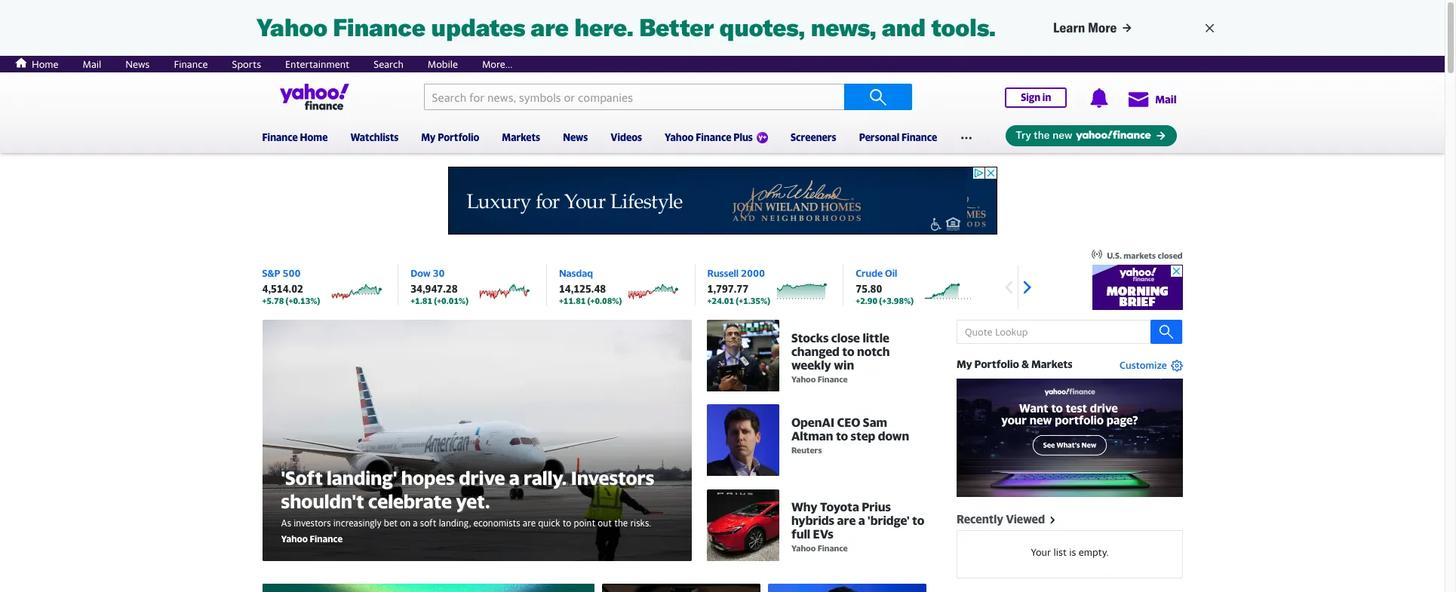 Task type: describe. For each thing, give the bounding box(es) containing it.
mobile link
[[428, 58, 458, 70]]

your list is empty.
[[1031, 546, 1109, 558]]

yahoo inside the stocks close little changed to notch weekly win yahoo finance
[[792, 374, 816, 384]]

plus
[[734, 131, 753, 143]]

yahoo right "videos"
[[665, 131, 694, 143]]

notch
[[857, 344, 890, 359]]

0 vertical spatial news link
[[125, 58, 150, 70]]

altman
[[792, 429, 833, 444]]

4,514.02
[[262, 283, 303, 295]]

dow 30 link
[[411, 267, 445, 279]]

(+0.08%)
[[587, 296, 622, 306]]

0 horizontal spatial mail link
[[83, 58, 101, 70]]

why toyota prius hybrids are a 'bridge' to full evs image
[[707, 490, 779, 562]]

nasdaq
[[559, 267, 593, 279]]

finance inside personal finance "link"
[[902, 131, 937, 143]]

watchlists
[[350, 131, 399, 143]]

drive
[[459, 467, 505, 489]]

search link
[[374, 58, 404, 70]]

crude oil link
[[856, 267, 898, 279]]

openai ceo sam altman to step down reuters
[[792, 415, 910, 455]]

player iframe element
[[262, 584, 594, 592]]

1 vertical spatial mail
[[1156, 93, 1177, 106]]

to inside why toyota prius hybrids are a 'bridge' to full evs yahoo finance
[[912, 513, 925, 528]]

empty.
[[1079, 546, 1109, 558]]

+5.78
[[262, 296, 284, 306]]

0 horizontal spatial mail
[[83, 58, 101, 70]]

entertainment link
[[285, 58, 350, 70]]

notifications image
[[1090, 88, 1109, 108]]

s&p 500 link
[[262, 267, 301, 279]]

0 vertical spatial search image
[[869, 88, 887, 106]]

finance inside the ''soft landing' hopes drive a rally. investors shouldn't celebrate yet. as investors increasingly bet on a soft landing, economists are quick to point out the risks. yahoo finance'
[[310, 533, 343, 545]]

why toyota prius hybrids are a 'bridge' to full evs yahoo finance
[[792, 500, 925, 553]]

why
[[792, 500, 818, 515]]

my portfolio
[[421, 131, 479, 143]]

portfolio for my portfolio
[[438, 131, 479, 143]]

risks.
[[630, 517, 651, 529]]

'soft landing' hopes drive a rally. investors shouldn't celebrate yet. image
[[262, 320, 692, 561]]

0 vertical spatial markets
[[502, 131, 540, 143]]

shouldn't
[[281, 490, 364, 513]]

step
[[851, 429, 876, 444]]

markets link
[[502, 121, 540, 150]]

previous image
[[997, 276, 1020, 299]]

0 horizontal spatial a
[[413, 517, 418, 529]]

crude oil 75.80 +2.90 (+3.98%)
[[856, 267, 914, 306]]

point
[[574, 517, 596, 529]]

next image
[[1015, 276, 1038, 299]]

soft
[[420, 517, 437, 529]]

to inside the ''soft landing' hopes drive a rally. investors shouldn't celebrate yet. as investors increasingly bet on a soft landing, economists are quick to point out the risks. yahoo finance'
[[563, 517, 572, 529]]

more... link
[[482, 58, 513, 70]]

recently
[[957, 513, 1003, 526]]

u.s.
[[1107, 251, 1122, 260]]

(+3.98%)
[[879, 296, 914, 306]]

75.80
[[856, 283, 882, 295]]

watchlists link
[[350, 121, 399, 150]]

finance inside the stocks close little changed to notch weekly win yahoo finance
[[818, 374, 848, 384]]

'bridge'
[[868, 513, 910, 528]]

finance inside why toyota prius hybrids are a 'bridge' to full evs yahoo finance
[[818, 544, 848, 553]]

personal
[[859, 131, 900, 143]]

mobile
[[428, 58, 458, 70]]

bet
[[384, 517, 398, 529]]

stocks close little changed to notch weekly win image
[[707, 320, 779, 392]]

videos
[[611, 131, 642, 143]]

news for the topmost news link
[[125, 58, 150, 70]]

sign in link
[[1006, 88, 1068, 108]]

markets inside the 'recently viewed' section
[[1031, 358, 1072, 371]]

want to test drive your new portfolio page? image
[[957, 379, 1183, 497]]

home link
[[11, 57, 59, 70]]

+2.90
[[856, 296, 878, 306]]

quick
[[538, 517, 560, 529]]

investors
[[571, 467, 655, 489]]

cadillac optiq signals new wave of lower cost ev models image
[[602, 584, 760, 592]]

in
[[1043, 91, 1052, 103]]

(+0.13%)
[[286, 296, 320, 306]]

1 vertical spatial mail link
[[1127, 85, 1177, 112]]

yahoo finance plus
[[665, 131, 753, 143]]

russell 2000 link
[[708, 267, 765, 279]]

oil
[[885, 267, 898, 279]]

(+1.35%)
[[736, 296, 771, 306]]

search
[[374, 58, 404, 70]]

is
[[1069, 546, 1076, 558]]

1 vertical spatial news link
[[563, 121, 588, 150]]

on
[[400, 517, 411, 529]]

s&p 500 4,514.02 +5.78 (+0.13%)
[[262, 267, 320, 306]]

close
[[831, 330, 860, 345]]

stocks close little changed to notch weekly win yahoo finance
[[792, 330, 890, 384]]

finance inside "finance home" link
[[262, 131, 298, 143]]

+11.81
[[559, 296, 586, 306]]

rally.
[[524, 467, 567, 489]]

reuters
[[792, 445, 822, 455]]

are inside why toyota prius hybrids are a 'bridge' to full evs yahoo finance
[[837, 513, 856, 528]]

sign
[[1022, 91, 1041, 103]]

videos link
[[611, 121, 642, 150]]

to inside the stocks close little changed to notch weekly win yahoo finance
[[842, 344, 855, 359]]

evs
[[813, 527, 834, 542]]

sports link
[[232, 58, 261, 70]]

fewer ads, better charts, more tools image
[[247, 0, 1198, 56]]

markets
[[1124, 251, 1156, 260]]

1 horizontal spatial a
[[509, 467, 520, 489]]

search image inside the 'recently viewed' section
[[1159, 324, 1174, 340]]

&
[[1021, 358, 1029, 371]]

dow 30 34,947.28 +1.81 (+0.01%)
[[411, 267, 469, 306]]

screeners
[[791, 131, 837, 143]]

'soft
[[281, 467, 323, 489]]

sports
[[232, 58, 261, 70]]



Task type: locate. For each thing, give the bounding box(es) containing it.
portfolio inside my portfolio "link"
[[438, 131, 479, 143]]

weekly
[[792, 357, 832, 372]]

to left notch
[[842, 344, 855, 359]]

1 vertical spatial portfolio
[[974, 358, 1019, 371]]

2 horizontal spatial a
[[859, 513, 865, 528]]

2000
[[741, 267, 765, 279]]

news left "videos"
[[563, 131, 588, 143]]

try the new yahoo finance image
[[1006, 126, 1177, 147]]

1 horizontal spatial mail
[[1156, 93, 1177, 106]]

nasdaq 14,125.48 +11.81 (+0.08%)
[[559, 267, 622, 306]]

1 vertical spatial news
[[563, 131, 588, 143]]

the
[[614, 517, 628, 529]]

to left point
[[563, 517, 572, 529]]

to left step on the right of page
[[836, 429, 848, 444]]

list
[[1053, 546, 1067, 558]]

yahoo inside why toyota prius hybrids are a 'bridge' to full evs yahoo finance
[[792, 544, 816, 553]]

your
[[1031, 546, 1051, 558]]

celebrate
[[368, 490, 452, 513]]

changed
[[792, 344, 840, 359]]

a right 'on'
[[413, 517, 418, 529]]

yahoo down as
[[281, 533, 308, 545]]

finance home
[[262, 131, 328, 143]]

mail link
[[83, 58, 101, 70], [1127, 85, 1177, 112]]

stocks
[[792, 330, 829, 345]]

search image
[[869, 88, 887, 106], [1159, 324, 1174, 340]]

full
[[792, 527, 811, 542]]

screeners link
[[791, 121, 837, 150]]

out
[[598, 517, 612, 529]]

increasingly
[[333, 517, 382, 529]]

advertisement region
[[448, 167, 997, 235], [1092, 265, 1183, 310]]

sam altman ousted as openai ceo by company's board image
[[768, 584, 926, 592]]

1 horizontal spatial home
[[300, 131, 328, 143]]

my inside "link"
[[421, 131, 436, 143]]

openai
[[792, 415, 835, 430]]

yahoo finance premium logo image
[[757, 132, 768, 143]]

1 vertical spatial home
[[300, 131, 328, 143]]

+24.01
[[708, 296, 734, 306]]

to
[[842, 344, 855, 359], [836, 429, 848, 444], [912, 513, 925, 528], [563, 517, 572, 529]]

as
[[281, 517, 291, 529]]

personal finance link
[[859, 121, 937, 150]]

a left 'bridge'
[[859, 513, 865, 528]]

sign in
[[1022, 91, 1052, 103]]

economists
[[474, 517, 520, 529]]

finance link
[[174, 58, 208, 70]]

home
[[32, 58, 59, 70], [300, 131, 328, 143]]

my left '&'
[[957, 358, 972, 371]]

portfolio inside the 'recently viewed' section
[[974, 358, 1019, 371]]

1 vertical spatial markets
[[1031, 358, 1072, 371]]

toyota
[[820, 500, 859, 515]]

landing'
[[327, 467, 397, 489]]

0 vertical spatial advertisement region
[[448, 167, 997, 235]]

0 horizontal spatial markets
[[502, 131, 540, 143]]

customize button
[[1112, 359, 1183, 373]]

yahoo inside the ''soft landing' hopes drive a rally. investors shouldn't celebrate yet. as investors increasingly bet on a soft landing, economists are quick to point out the risks. yahoo finance'
[[281, 533, 308, 545]]

'soft landing' hopes drive a rally. investors shouldn't celebrate yet. as investors increasingly bet on a soft landing, economists are quick to point out the risks. yahoo finance
[[281, 467, 655, 545]]

a
[[509, 467, 520, 489], [859, 513, 865, 528], [413, 517, 418, 529]]

advertisement region down yahoo finance plus link
[[448, 167, 997, 235]]

1 horizontal spatial news link
[[563, 121, 588, 150]]

0 horizontal spatial search image
[[869, 88, 887, 106]]

sam
[[863, 415, 888, 430]]

u.s. markets closed
[[1107, 251, 1183, 260]]

1 vertical spatial search image
[[1159, 324, 1174, 340]]

0 horizontal spatial my
[[421, 131, 436, 143]]

mail right 'home' link in the top of the page
[[83, 58, 101, 70]]

markets right my portfolio
[[502, 131, 540, 143]]

yahoo down full
[[792, 544, 816, 553]]

1 horizontal spatial markets
[[1031, 358, 1072, 371]]

0 horizontal spatial home
[[32, 58, 59, 70]]

prius
[[862, 500, 891, 515]]

my portfolio & markets
[[957, 358, 1072, 371]]

portfolio left markets link
[[438, 131, 479, 143]]

1 vertical spatial advertisement region
[[1092, 265, 1183, 310]]

dow
[[411, 267, 431, 279]]

viewed
[[1006, 513, 1045, 526]]

0 vertical spatial mail
[[83, 58, 101, 70]]

news for bottommost news link
[[563, 131, 588, 143]]

portfolio for my portfolio & markets
[[974, 358, 1019, 371]]

a inside why toyota prius hybrids are a 'bridge' to full evs yahoo finance
[[859, 513, 865, 528]]

1 horizontal spatial my
[[957, 358, 972, 371]]

news left finance "link" at left top
[[125, 58, 150, 70]]

news link left videos link
[[563, 121, 588, 150]]

1 horizontal spatial news
[[563, 131, 588, 143]]

portfolio left '&'
[[974, 358, 1019, 371]]

mail right notifications image
[[1156, 93, 1177, 106]]

30
[[433, 267, 445, 279]]

recently viewed
[[957, 513, 1045, 526]]

recently viewed section
[[957, 320, 1183, 592]]

russell 2000 1,797.77 +24.01 (+1.35%)
[[708, 267, 771, 306]]

a left rally.
[[509, 467, 520, 489]]

news link left finance "link" at left top
[[125, 58, 150, 70]]

recently viewed link
[[957, 512, 1060, 527]]

finance home link
[[262, 121, 328, 150]]

0 horizontal spatial advertisement region
[[448, 167, 997, 235]]

win
[[834, 357, 854, 372]]

hybrids
[[792, 513, 835, 528]]

1,797.77
[[708, 283, 749, 295]]

0 horizontal spatial news link
[[125, 58, 150, 70]]

to right 'bridge'
[[912, 513, 925, 528]]

down
[[878, 429, 910, 444]]

+1.81
[[411, 296, 433, 306]]

my for my portfolio
[[421, 131, 436, 143]]

1 horizontal spatial are
[[837, 513, 856, 528]]

mail link right 'home' link in the top of the page
[[83, 58, 101, 70]]

yahoo finance plus link
[[665, 121, 768, 153]]

my for my portfolio & markets
[[957, 358, 972, 371]]

34,947.28
[[411, 283, 458, 295]]

portfolio
[[438, 131, 479, 143], [974, 358, 1019, 371]]

hopes
[[401, 467, 455, 489]]

0 vertical spatial home
[[32, 58, 59, 70]]

my inside the 'recently viewed' section
[[957, 358, 972, 371]]

my right watchlists
[[421, 131, 436, 143]]

Quote Lookup text field
[[957, 320, 1183, 344]]

mail link right notifications image
[[1127, 85, 1177, 112]]

are left quick at the bottom of page
[[523, 517, 536, 529]]

yet.
[[456, 490, 490, 513]]

openai ceo sam altman to step down image
[[707, 405, 779, 477]]

0 vertical spatial portfolio
[[438, 131, 479, 143]]

1 horizontal spatial portfolio
[[974, 358, 1019, 371]]

0 horizontal spatial portfolio
[[438, 131, 479, 143]]

yahoo down weekly
[[792, 374, 816, 384]]

ceo
[[837, 415, 861, 430]]

investors
[[294, 517, 331, 529]]

advertisement region down markets
[[1092, 265, 1183, 310]]

more...
[[482, 58, 513, 70]]

0 horizontal spatial news
[[125, 58, 150, 70]]

Search for news, symbols or companies text field
[[424, 84, 844, 110]]

1 horizontal spatial search image
[[1159, 324, 1174, 340]]

to inside openai ceo sam altman to step down reuters
[[836, 429, 848, 444]]

search image up the customize button
[[1159, 324, 1174, 340]]

customize
[[1119, 359, 1167, 371]]

yahoo
[[665, 131, 694, 143], [792, 374, 816, 384], [281, 533, 308, 545], [792, 544, 816, 553]]

are
[[837, 513, 856, 528], [523, 517, 536, 529]]

0 vertical spatial my
[[421, 131, 436, 143]]

1 horizontal spatial mail link
[[1127, 85, 1177, 112]]

nasdaq link
[[559, 267, 593, 279]]

search image up personal
[[869, 88, 887, 106]]

1 vertical spatial my
[[957, 358, 972, 371]]

1 horizontal spatial advertisement region
[[1092, 265, 1183, 310]]

personal finance
[[859, 131, 937, 143]]

finance inside yahoo finance plus link
[[696, 131, 732, 143]]

500
[[283, 267, 301, 279]]

are right evs
[[837, 513, 856, 528]]

0 vertical spatial news
[[125, 58, 150, 70]]

0 vertical spatial mail link
[[83, 58, 101, 70]]

markets right '&'
[[1031, 358, 1072, 371]]

(+0.01%)
[[434, 296, 469, 306]]

are inside the ''soft landing' hopes drive a rally. investors shouldn't celebrate yet. as investors increasingly bet on a soft landing, economists are quick to point out the risks. yahoo finance'
[[523, 517, 536, 529]]

0 horizontal spatial are
[[523, 517, 536, 529]]

my
[[421, 131, 436, 143], [957, 358, 972, 371]]



Task type: vqa. For each thing, say whether or not it's contained in the screenshot.
- within 1,944.04 -17.22 (-0.88%)
no



